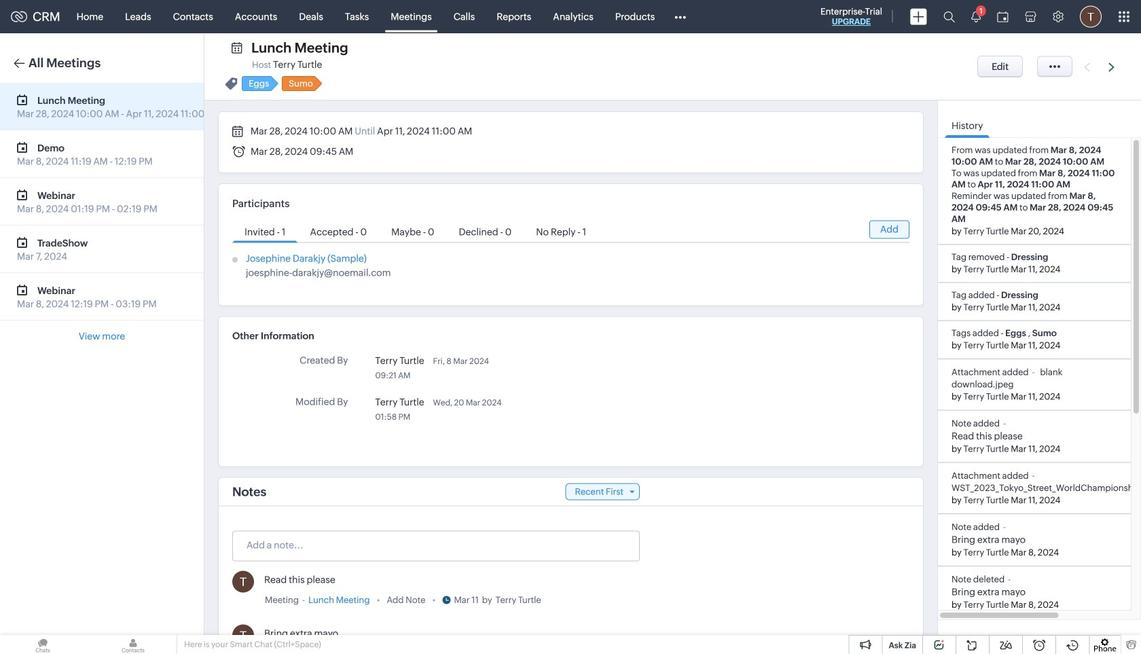 Task type: locate. For each thing, give the bounding box(es) containing it.
calendar image
[[998, 11, 1009, 22]]

previous record image
[[1085, 63, 1091, 72]]

Add a note... field
[[233, 539, 639, 552]]

None button
[[978, 56, 1024, 77]]

next record image
[[1109, 63, 1118, 72]]

chats image
[[0, 636, 86, 655]]

search image
[[944, 11, 956, 22]]

create menu image
[[911, 8, 928, 25]]

search element
[[936, 0, 964, 33]]



Task type: describe. For each thing, give the bounding box(es) containing it.
contacts image
[[90, 636, 176, 655]]

logo image
[[11, 11, 27, 22]]

create menu element
[[903, 0, 936, 33]]

profile element
[[1073, 0, 1111, 33]]

profile image
[[1081, 6, 1103, 28]]

Other Modules field
[[666, 6, 696, 28]]

signals element
[[964, 0, 990, 33]]



